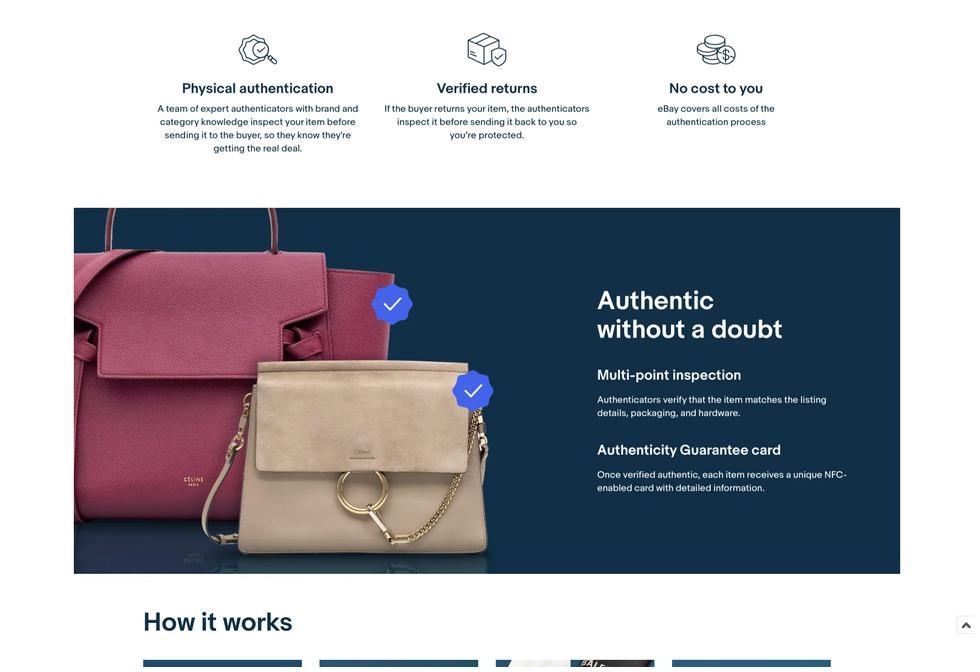 Task type: vqa. For each thing, say whether or not it's contained in the screenshot.
→ image related to Watches authentication
no



Task type: locate. For each thing, give the bounding box(es) containing it.
0 vertical spatial so
[[567, 117, 577, 128]]

of
[[190, 104, 199, 115], [751, 104, 759, 115]]

to down knowledge
[[209, 130, 218, 141]]

a team of expert authenticators with brand and category knowledge inspect your item before sending it to the buyer, so they know they're getting the real deal.
[[158, 104, 358, 154]]

so
[[567, 117, 577, 128], [264, 130, 275, 141]]

to inside if the buyer returns your item, the authenticators inspect it before sending it back to you so you're protected.
[[538, 117, 547, 128]]

with left brand
[[296, 104, 313, 115]]

sending up you're protected.
[[471, 117, 505, 128]]

1 vertical spatial your
[[285, 117, 304, 128]]

authenticators
[[231, 104, 294, 115], [528, 104, 590, 115]]

0 horizontal spatial to
[[209, 130, 218, 141]]

0 vertical spatial item
[[306, 117, 325, 128]]

so inside if the buyer returns your item, the authenticators inspect it before sending it back to you so you're protected.
[[567, 117, 577, 128]]

0 horizontal spatial inspect
[[251, 117, 283, 128]]

step 4 image
[[673, 660, 831, 667]]

1 horizontal spatial and
[[681, 408, 697, 419]]

authenticators verify that the item matches the listing details, packaging, and hardware.
[[598, 394, 827, 419]]

so inside a team of expert authenticators with brand and category knowledge inspect your item before sending it to the buyer, so they know they're getting the real deal.
[[264, 130, 275, 141]]

2 vertical spatial item
[[726, 469, 745, 480]]

you're protected.
[[450, 130, 525, 141]]

sending inside if the buyer returns your item, the authenticators inspect it before sending it back to you so you're protected.
[[471, 117, 505, 128]]

1 vertical spatial with
[[656, 483, 674, 494]]

verified
[[623, 469, 656, 480]]

ebay covers all costs of the authentication process
[[658, 104, 775, 128]]

all
[[712, 104, 722, 115]]

it down knowledge
[[202, 130, 207, 141]]

so right you
[[567, 117, 577, 128]]

of right 'team'
[[190, 104, 199, 115]]

no cost to you
[[670, 80, 764, 98]]

buyer,
[[236, 130, 262, 141]]

unique
[[794, 469, 823, 480]]

sending down category
[[165, 130, 199, 141]]

inspection
[[673, 367, 742, 384]]

card
[[752, 442, 782, 459], [635, 483, 654, 494]]

0 horizontal spatial so
[[264, 130, 275, 141]]

authentic
[[598, 286, 714, 317]]

cost
[[691, 80, 720, 98]]

the
[[392, 104, 406, 115], [511, 104, 525, 115], [761, 104, 775, 115], [220, 130, 234, 141], [247, 143, 261, 154], [708, 394, 722, 405], [785, 394, 799, 405]]

0 horizontal spatial sending
[[165, 130, 199, 141]]

1 horizontal spatial with
[[656, 483, 674, 494]]

1 horizontal spatial authenticators
[[528, 104, 590, 115]]

item inside authenticators verify that the item matches the listing details, packaging, and hardware.
[[724, 394, 743, 405]]

sending
[[471, 117, 505, 128], [165, 130, 199, 141]]

category
[[160, 117, 199, 128]]

1 horizontal spatial to
[[538, 117, 547, 128]]

and down 'that'
[[681, 408, 697, 419]]

brand
[[315, 104, 340, 115]]

2 before from the left
[[440, 117, 468, 128]]

know
[[297, 130, 320, 141]]

it
[[432, 117, 438, 128], [507, 117, 513, 128], [202, 130, 207, 141], [201, 608, 217, 639]]

point
[[636, 367, 670, 384]]

the up hardware.
[[708, 394, 722, 405]]

if
[[385, 104, 390, 115]]

1 of from the left
[[190, 104, 199, 115]]

1 vertical spatial card
[[635, 483, 654, 494]]

1 horizontal spatial returns
[[491, 80, 538, 98]]

1 horizontal spatial card
[[752, 442, 782, 459]]

0 horizontal spatial and
[[342, 104, 358, 115]]

1 before from the left
[[327, 117, 356, 128]]

matches
[[745, 394, 783, 405]]

returns
[[491, 80, 538, 98], [435, 104, 465, 115]]

it right how
[[201, 608, 217, 639]]

inspect down buyer
[[397, 117, 430, 128]]

0 vertical spatial to
[[538, 117, 547, 128]]

returns up item,
[[491, 80, 538, 98]]

before up the they're
[[327, 117, 356, 128]]

before down verified
[[440, 117, 468, 128]]

0 vertical spatial with
[[296, 104, 313, 115]]

your
[[467, 104, 486, 115], [285, 117, 304, 128]]

physical
[[182, 80, 236, 98]]

with
[[296, 104, 313, 115], [656, 483, 674, 494]]

card up receives
[[752, 442, 782, 459]]

the right costs
[[761, 104, 775, 115]]

1 horizontal spatial before
[[440, 117, 468, 128]]

to
[[538, 117, 547, 128], [209, 130, 218, 141]]

authenticators down physical authentication
[[231, 104, 294, 115]]

2 authenticators from the left
[[528, 104, 590, 115]]

item inside once verified authentic, each item receives a unique nfc- enabled card with detailed information.
[[726, 469, 745, 480]]

authentication process
[[667, 117, 766, 128]]

0 vertical spatial your
[[467, 104, 486, 115]]

detailed information.
[[676, 483, 765, 494]]

before inside a team of expert authenticators with brand and category knowledge inspect your item before sending it to the buyer, so they know they're getting the real deal.
[[327, 117, 356, 128]]

secure delivery image
[[467, 30, 507, 69]]

0 vertical spatial sending
[[471, 117, 505, 128]]

no more money image
[[697, 30, 736, 69]]

item inside a team of expert authenticators with brand and category knowledge inspect your item before sending it to the buyer, so they know they're getting the real deal.
[[306, 117, 325, 128]]

item
[[306, 117, 325, 128], [724, 394, 743, 405], [726, 469, 745, 480]]

and right brand
[[342, 104, 358, 115]]

real deal.
[[263, 143, 302, 154]]

inspect
[[251, 117, 283, 128], [397, 117, 430, 128]]

inspect up buyer,
[[251, 117, 283, 128]]

a doubt
[[691, 315, 783, 346]]

team
[[166, 104, 188, 115]]

buyer
[[408, 104, 432, 115]]

verify
[[663, 394, 687, 405]]

step 2 image
[[320, 660, 479, 667]]

1 vertical spatial sending
[[165, 130, 199, 141]]

authentified image
[[238, 30, 278, 69]]

0 horizontal spatial with
[[296, 104, 313, 115]]

if the buyer returns your item, the authenticators inspect it before sending it back to you so you're protected.
[[385, 104, 590, 141]]

1 horizontal spatial so
[[567, 117, 577, 128]]

a
[[158, 104, 164, 115]]

1 authenticators from the left
[[231, 104, 294, 115]]

step 1 image
[[143, 660, 302, 667]]

your left item,
[[467, 104, 486, 115]]

with down the authentic,
[[656, 483, 674, 494]]

authenticators up you
[[528, 104, 590, 115]]

0 vertical spatial card
[[752, 442, 782, 459]]

how it works
[[143, 608, 293, 639]]

0 vertical spatial and
[[342, 104, 358, 115]]

item for once
[[726, 469, 745, 480]]

once verified authentic, each item receives a unique nfc- enabled card with detailed information.
[[598, 469, 848, 494]]

0 horizontal spatial returns
[[435, 104, 465, 115]]

multi-
[[598, 367, 636, 384]]

0 horizontal spatial before
[[327, 117, 356, 128]]

2 inspect from the left
[[397, 117, 430, 128]]

of inside a team of expert authenticators with brand and category knowledge inspect your item before sending it to the buyer, so they know they're getting the real deal.
[[190, 104, 199, 115]]

it left back
[[507, 117, 513, 128]]

1 horizontal spatial inspect
[[397, 117, 430, 128]]

before
[[327, 117, 356, 128], [440, 117, 468, 128]]

the down buyer,
[[247, 143, 261, 154]]

1 vertical spatial returns
[[435, 104, 465, 115]]

1 vertical spatial and
[[681, 408, 697, 419]]

no
[[670, 80, 688, 98]]

1 horizontal spatial sending
[[471, 117, 505, 128]]

authentic,
[[658, 469, 701, 480]]

your up they
[[285, 117, 304, 128]]

before inside if the buyer returns your item, the authenticators inspect it before sending it back to you so you're protected.
[[440, 117, 468, 128]]

1 horizontal spatial your
[[467, 104, 486, 115]]

item up hardware.
[[724, 394, 743, 405]]

0 horizontal spatial of
[[190, 104, 199, 115]]

2 of from the left
[[751, 104, 759, 115]]

1 vertical spatial so
[[264, 130, 275, 141]]

0 horizontal spatial your
[[285, 117, 304, 128]]

authenticators inside if the buyer returns your item, the authenticators inspect it before sending it back to you so you're protected.
[[528, 104, 590, 115]]

returns down verified
[[435, 104, 465, 115]]

you
[[549, 117, 565, 128]]

1 vertical spatial item
[[724, 394, 743, 405]]

card down verified
[[635, 483, 654, 494]]

of right costs
[[751, 104, 759, 115]]

your inside a team of expert authenticators with brand and category knowledge inspect your item before sending it to the buyer, so they know they're getting the real deal.
[[285, 117, 304, 128]]

authenticators
[[598, 394, 661, 405]]

to left you
[[538, 117, 547, 128]]

so left they
[[264, 130, 275, 141]]

and
[[342, 104, 358, 115], [681, 408, 697, 419]]

item up detailed information.
[[726, 469, 745, 480]]

0 horizontal spatial authenticators
[[231, 104, 294, 115]]

1 vertical spatial to
[[209, 130, 218, 141]]

card inside once verified authentic, each item receives a unique nfc- enabled card with detailed information.
[[635, 483, 654, 494]]

0 horizontal spatial card
[[635, 483, 654, 494]]

1 horizontal spatial of
[[751, 104, 759, 115]]

item up the "know"
[[306, 117, 325, 128]]

the up back
[[511, 104, 525, 115]]

with inside once verified authentic, each item receives a unique nfc- enabled card with detailed information.
[[656, 483, 674, 494]]

1 inspect from the left
[[251, 117, 283, 128]]



Task type: describe. For each thing, give the bounding box(es) containing it.
listing
[[801, 394, 827, 405]]

the inside ebay covers all costs of the authentication process
[[761, 104, 775, 115]]

costs
[[724, 104, 748, 115]]

covers
[[681, 104, 710, 115]]

item,
[[488, 104, 509, 115]]

inspect inside if the buyer returns your item, the authenticators inspect it before sending it back to you so you're protected.
[[397, 117, 430, 128]]

authenticity guarantee card
[[598, 442, 782, 459]]

how
[[143, 608, 195, 639]]

to inside a team of expert authenticators with brand and category knowledge inspect your item before sending it to the buyer, so they know they're getting the real deal.
[[209, 130, 218, 141]]

enabled
[[598, 483, 633, 494]]

multi-point inspection
[[598, 367, 742, 384]]

sending inside a team of expert authenticators with brand and category knowledge inspect your item before sending it to the buyer, so they know they're getting the real deal.
[[165, 130, 199, 141]]

each
[[703, 469, 724, 480]]

knowledge
[[201, 117, 249, 128]]

guarantee
[[680, 442, 749, 459]]

physical authentication
[[182, 80, 334, 98]]

receives
[[747, 469, 784, 480]]

0 vertical spatial returns
[[491, 80, 538, 98]]

authenticators inside a team of expert authenticators with brand and category knowledge inspect your item before sending it to the buyer, so they know they're getting the real deal.
[[231, 104, 294, 115]]

they
[[277, 130, 295, 141]]

packaging,
[[631, 408, 679, 419]]

verified returns
[[437, 80, 538, 98]]

step 3 image
[[496, 660, 655, 667]]

to you
[[723, 80, 764, 98]]

ebay
[[658, 104, 679, 115]]

inspect inside a team of expert authenticators with brand and category knowledge inspect your item before sending it to the buyer, so they know they're getting the real deal.
[[251, 117, 283, 128]]

it inside a team of expert authenticators with brand and category knowledge inspect your item before sending it to the buyer, so they know they're getting the real deal.
[[202, 130, 207, 141]]

the right if
[[392, 104, 406, 115]]

getting
[[214, 143, 245, 154]]

that
[[689, 394, 706, 405]]

once
[[598, 469, 621, 480]]

and inside a team of expert authenticators with brand and category knowledge inspect your item before sending it to the buyer, so they know they're getting the real deal.
[[342, 104, 358, 115]]

returns inside if the buyer returns your item, the authenticators inspect it before sending it back to you so you're protected.
[[435, 104, 465, 115]]

without
[[598, 315, 686, 346]]

works
[[223, 608, 293, 639]]

the left listing on the bottom right of page
[[785, 394, 799, 405]]

authenticity
[[598, 442, 677, 459]]

it down buyer
[[432, 117, 438, 128]]

authentication
[[239, 80, 334, 98]]

a
[[787, 469, 792, 480]]

nfc-
[[825, 469, 848, 480]]

and inside authenticators verify that the item matches the listing details, packaging, and hardware.
[[681, 408, 697, 419]]

details,
[[598, 408, 629, 419]]

item for authenticators
[[724, 394, 743, 405]]

your inside if the buyer returns your item, the authenticators inspect it before sending it back to you so you're protected.
[[467, 104, 486, 115]]

authentic without a doubt
[[598, 286, 783, 346]]

with inside a team of expert authenticators with brand and category knowledge inspect your item before sending it to the buyer, so they know they're getting the real deal.
[[296, 104, 313, 115]]

back
[[515, 117, 536, 128]]

hardware.
[[699, 408, 741, 419]]

the up getting
[[220, 130, 234, 141]]

expert
[[201, 104, 229, 115]]

they're
[[322, 130, 351, 141]]

of inside ebay covers all costs of the authentication process
[[751, 104, 759, 115]]

verified
[[437, 80, 488, 98]]



